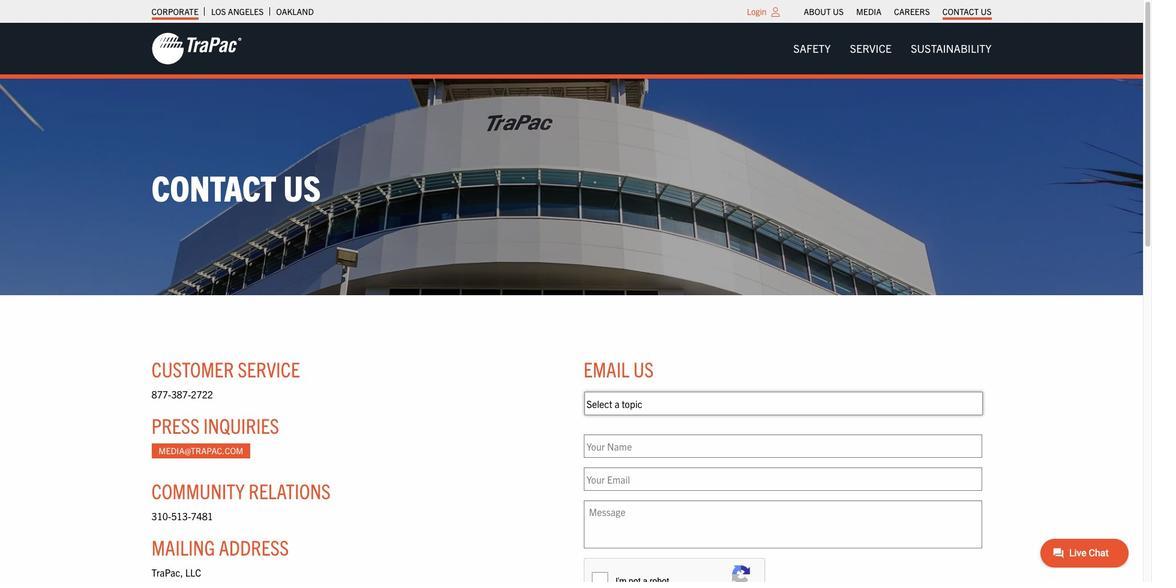 Task type: vqa. For each thing, say whether or not it's contained in the screenshot.
Los
yes



Task type: describe. For each thing, give the bounding box(es) containing it.
address
[[219, 534, 289, 560]]

corporate image
[[152, 32, 242, 65]]

menu bar containing about us
[[798, 3, 998, 20]]

Message text field
[[584, 501, 982, 549]]

0 horizontal spatial service
[[238, 356, 300, 382]]

Your Name text field
[[584, 435, 982, 458]]

safety
[[794, 41, 831, 55]]

email us
[[584, 356, 654, 382]]

relations
[[249, 478, 331, 504]]

service inside menu bar
[[850, 41, 892, 55]]

about us link
[[804, 3, 844, 20]]

2722
[[191, 389, 213, 401]]

oakland link
[[276, 3, 314, 20]]

contact us inside menu bar
[[943, 6, 992, 17]]

press inquiries
[[152, 412, 279, 438]]

mailing address
[[152, 534, 289, 560]]

customer
[[152, 356, 234, 382]]

corporate
[[152, 6, 199, 17]]

contact us link
[[943, 3, 992, 20]]

877-387-2722
[[152, 389, 213, 401]]

trapac,
[[152, 567, 183, 579]]

310-
[[152, 510, 171, 522]]

media@trapac.com link
[[152, 444, 250, 459]]

inquiries
[[203, 412, 279, 438]]

trapac, llc
[[152, 567, 201, 579]]

media@trapac.com
[[159, 446, 243, 456]]

email
[[584, 356, 630, 382]]

careers link
[[894, 3, 930, 20]]



Task type: locate. For each thing, give the bounding box(es) containing it.
1 horizontal spatial contact
[[943, 6, 979, 17]]

community relations
[[152, 478, 331, 504]]

menu bar containing safety
[[784, 37, 1002, 61]]

service link
[[841, 37, 902, 61]]

corporate link
[[152, 3, 199, 20]]

310-513-7481
[[152, 510, 213, 522]]

0 horizontal spatial contact us
[[152, 165, 321, 209]]

careers
[[894, 6, 930, 17]]

los angeles
[[211, 6, 264, 17]]

mailing
[[152, 534, 215, 560]]

1 vertical spatial contact
[[152, 165, 276, 209]]

0 horizontal spatial contact
[[152, 165, 276, 209]]

los angeles link
[[211, 3, 264, 20]]

sustainability
[[911, 41, 992, 55]]

0 vertical spatial menu bar
[[798, 3, 998, 20]]

1 vertical spatial service
[[238, 356, 300, 382]]

7481
[[191, 510, 213, 522]]

safety link
[[784, 37, 841, 61]]

menu bar down careers
[[784, 37, 1002, 61]]

sustainability link
[[902, 37, 1002, 61]]

1 vertical spatial menu bar
[[784, 37, 1002, 61]]

login
[[747, 6, 767, 17]]

angeles
[[228, 6, 264, 17]]

contact us
[[943, 6, 992, 17], [152, 165, 321, 209]]

about
[[804, 6, 831, 17]]

los
[[211, 6, 226, 17]]

0 vertical spatial contact us
[[943, 6, 992, 17]]

1 horizontal spatial contact us
[[943, 6, 992, 17]]

contact inside menu bar
[[943, 6, 979, 17]]

about us
[[804, 6, 844, 17]]

light image
[[772, 7, 780, 17]]

877-
[[152, 389, 171, 401]]

1 horizontal spatial service
[[850, 41, 892, 55]]

press
[[152, 412, 200, 438]]

media link
[[857, 3, 882, 20]]

contact
[[943, 6, 979, 17], [152, 165, 276, 209]]

oakland
[[276, 6, 314, 17]]

customer service
[[152, 356, 300, 382]]

Your Email text field
[[584, 468, 982, 491]]

513-
[[171, 510, 191, 522]]

0 vertical spatial service
[[850, 41, 892, 55]]

1 vertical spatial contact us
[[152, 165, 321, 209]]

login link
[[747, 6, 767, 17]]

us
[[833, 6, 844, 17], [981, 6, 992, 17], [284, 165, 321, 209], [634, 356, 654, 382]]

media
[[857, 6, 882, 17]]

service
[[850, 41, 892, 55], [238, 356, 300, 382]]

menu bar
[[798, 3, 998, 20], [784, 37, 1002, 61]]

0 vertical spatial contact
[[943, 6, 979, 17]]

llc
[[185, 567, 201, 579]]

menu bar up service link
[[798, 3, 998, 20]]

387-
[[171, 389, 191, 401]]

community
[[152, 478, 245, 504]]



